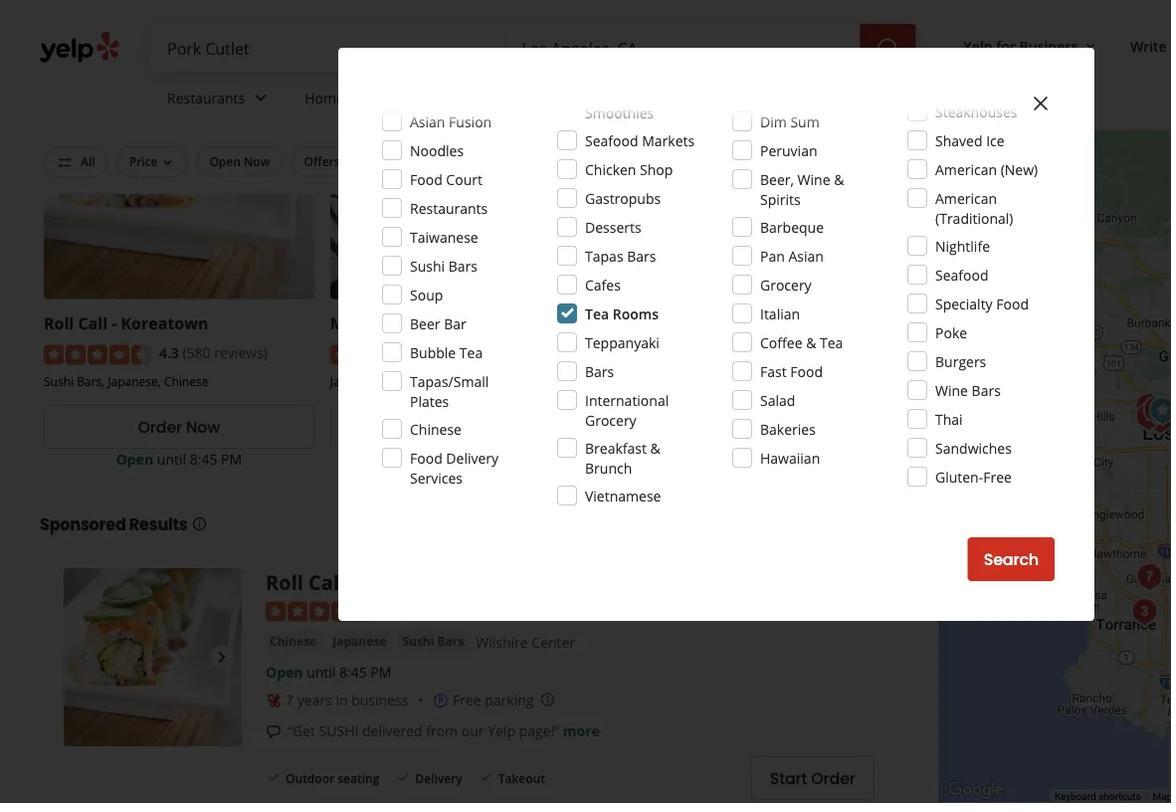 Task type: describe. For each thing, give the bounding box(es) containing it.
16 checkmark v2 image for delivery
[[396, 770, 412, 786]]

taiwanese
[[410, 227, 479, 246]]

2 japanese, from the left
[[330, 373, 384, 390]]

order now link for roll call - koreatown
[[44, 406, 314, 450]]

offers for offers takeout
[[532, 153, 568, 170]]

gastropubs
[[585, 189, 661, 208]]

court
[[446, 170, 483, 189]]

map
[[1153, 791, 1172, 803]]

beer,
[[761, 170, 794, 189]]

0 vertical spatial asian
[[410, 112, 445, 131]]

roll call - koreatown for roll call - koreatown "link" to the bottom
[[266, 569, 472, 596]]

marugame
[[330, 313, 416, 334]]

delivery for offers delivery
[[343, 153, 390, 170]]

center
[[532, 633, 576, 652]]

sponsored results
[[40, 514, 188, 536]]

close image
[[1029, 92, 1053, 116]]

filters group
[[40, 146, 871, 178]]

sushi bars, fast food, japanese
[[617, 373, 791, 390]]

services inside food delivery services
[[410, 468, 463, 487]]

2 wako donkasu image from the top
[[1137, 399, 1172, 439]]

more
[[607, 88, 642, 107]]

1 horizontal spatial 8:45
[[340, 664, 367, 683]]

noodles,
[[387, 373, 436, 390]]

0 vertical spatial 4.3 star rating image
[[44, 346, 151, 365]]

marugame udon - arcadia link
[[330, 313, 537, 334]]

roll for roll call - koreatown "link" to the bottom
[[266, 569, 304, 596]]

koreatown for roll call - koreatown "link" to the bottom
[[362, 569, 472, 596]]

call for roll call - koreatown "link" to the bottom
[[309, 569, 346, 596]]

map region
[[773, 0, 1172, 803]]

weroll
[[617, 313, 672, 334]]

4.3 (580 reviews)
[[159, 344, 268, 363]]

gluten-free
[[936, 467, 1012, 486]]

hot and new
[[779, 153, 854, 170]]

open down get
[[403, 450, 440, 469]]

16 speech v2 image
[[266, 725, 282, 741]]

search image
[[877, 37, 901, 61]]

1 vertical spatial 4.3 star rating image
[[266, 603, 373, 622]]

parking
[[485, 692, 534, 711]]

order now for roll call - koreatown
[[138, 417, 220, 439]]

beer bar
[[410, 314, 467, 333]]

coffee
[[761, 333, 803, 352]]

gluten-
[[936, 467, 984, 486]]

hawaiian
[[761, 449, 821, 467]]

seating
[[338, 771, 380, 787]]

burgers
[[936, 352, 987, 371]]

brunch
[[585, 458, 632, 477]]

sushi inside search dialog
[[410, 256, 445, 275]]

tonkatsu house image
[[1129, 397, 1169, 437]]

home
[[305, 88, 344, 107]]

next image
[[210, 646, 234, 670]]

yelp for business
[[964, 36, 1079, 55]]

roll call - koreatown for the topmost roll call - koreatown "link"
[[44, 313, 209, 334]]

seafood for seafood
[[936, 265, 989, 284]]

all
[[81, 153, 95, 170]]

1 wako donkasu image from the top
[[1137, 390, 1172, 430]]

open up sponsored results
[[116, 450, 153, 469]]

delivered
[[362, 723, 423, 741]]

services inside business categories element
[[348, 88, 401, 107]]

8:30
[[763, 450, 791, 469]]

juice bars & smoothies
[[585, 83, 662, 122]]

food right specialty
[[997, 294, 1029, 313]]

& right coffee
[[807, 333, 817, 352]]

0 horizontal spatial free
[[453, 692, 481, 711]]

japanese inside button
[[333, 634, 387, 650]]

(new)
[[1001, 160, 1039, 179]]

salad
[[761, 391, 796, 410]]

0 horizontal spatial fast
[[681, 373, 704, 390]]

barbeque
[[761, 218, 824, 236]]

american for american (traditional)
[[936, 189, 998, 208]]

roll for the topmost roll call - koreatown "link"
[[44, 313, 74, 334]]

now for roll call - koreatown
[[186, 417, 220, 439]]

keyboard shortcuts
[[1055, 791, 1142, 803]]

bars down taiwanese
[[449, 256, 478, 275]]

sushi bars link
[[399, 632, 468, 652]]

reservations
[[424, 153, 499, 170]]

0 vertical spatial roll call - koreatown link
[[44, 313, 209, 334]]

business categories element
[[151, 72, 1172, 129]]

order now link for weroll nori
[[617, 406, 888, 450]]

1 horizontal spatial tea
[[585, 304, 609, 323]]

tapas
[[585, 246, 624, 265]]

open now
[[209, 153, 270, 170]]

2 horizontal spatial order
[[812, 768, 856, 791]]

results
[[129, 514, 188, 536]]

fast food
[[761, 362, 823, 381]]

1 horizontal spatial open until 8:45 pm
[[266, 664, 392, 683]]

food delivery services
[[410, 449, 499, 487]]

dim
[[761, 112, 787, 131]]

now inside button
[[244, 153, 270, 170]]

poke
[[936, 323, 968, 342]]

bars, for nori
[[650, 373, 678, 390]]

and
[[803, 153, 825, 170]]

tapas/small
[[410, 372, 489, 391]]

home services
[[305, 88, 401, 107]]

pan
[[761, 246, 785, 265]]

free inside search dialog
[[984, 467, 1012, 486]]

1 vertical spatial fusion
[[472, 373, 509, 390]]

delivery for food delivery services
[[446, 449, 499, 467]]

bars inside button
[[438, 634, 464, 650]]

japanese link
[[329, 632, 391, 652]]

3 reviews) from the left
[[779, 344, 833, 363]]

bars down teppanyaki
[[585, 362, 615, 381]]

thai
[[936, 410, 963, 429]]

until 8:30 pm
[[730, 450, 815, 469]]

page!"
[[519, 723, 560, 741]]

kingtonkatsu image
[[1141, 400, 1172, 440]]

1 vertical spatial wine
[[936, 381, 969, 400]]

start order
[[770, 768, 856, 791]]

open now button
[[197, 146, 283, 177]]

outdoor
[[286, 771, 335, 787]]

more
[[563, 723, 600, 741]]

- for order
[[112, 313, 117, 334]]

smoothies
[[585, 103, 654, 122]]

outdoor seating
[[286, 771, 380, 787]]

business
[[352, 692, 409, 711]]

wine inside beer, wine & spirits
[[798, 170, 831, 189]]

hot and new button
[[766, 146, 867, 177]]

good for dinner button
[[639, 146, 758, 177]]

2 vertical spatial asian
[[439, 373, 469, 390]]

nori
[[676, 313, 711, 334]]

bars right the tapas
[[627, 246, 657, 265]]

king donkatsu image
[[1129, 387, 1169, 427]]

roll call - koreatown image
[[64, 569, 242, 747]]

1 vertical spatial asian
[[789, 246, 824, 265]]

3.9 star rating image
[[330, 346, 438, 365]]

1 horizontal spatial -
[[351, 569, 357, 596]]

slideshow element
[[64, 569, 242, 747]]

order now for weroll nori
[[711, 417, 793, 439]]

1 japanese, from the left
[[108, 373, 161, 390]]

tapas/small plates
[[410, 372, 489, 411]]

(43
[[756, 344, 776, 363]]

our
[[462, 723, 484, 741]]

directions
[[442, 417, 520, 439]]

cafes
[[585, 275, 621, 294]]

more link
[[563, 723, 600, 741]]

0 horizontal spatial 8:45
[[190, 450, 217, 469]]

japanese button
[[329, 632, 391, 652]]

wilshire center
[[476, 633, 576, 652]]

0 vertical spatial open until 8:45 pm
[[116, 450, 242, 469]]

"get sushi delivered from our yelp page!" more
[[288, 723, 600, 741]]

yelp for business button
[[956, 28, 1107, 64]]

24 chevron down v2 image
[[249, 86, 273, 110]]

1 vertical spatial roll call - koreatown link
[[266, 569, 472, 596]]

16 chevron down v2 image
[[1083, 39, 1099, 54]]

0 horizontal spatial tea
[[460, 343, 483, 362]]

search dialog
[[0, 0, 1172, 803]]

sushi bars inside sushi bars button
[[403, 634, 464, 650]]

wine bars
[[936, 381, 1001, 400]]

takeout inside button
[[571, 153, 618, 170]]

get
[[411, 417, 438, 439]]

noodles
[[410, 141, 464, 160]]

offers for offers delivery
[[304, 153, 340, 170]]

until up years
[[307, 664, 336, 683]]

chinese inside button
[[270, 634, 317, 650]]

16 filter v2 image
[[57, 155, 73, 171]]



Task type: vqa. For each thing, say whether or not it's contained in the screenshot.
Auto Services link
no



Task type: locate. For each thing, give the bounding box(es) containing it.
order now link down sushi bars, japanese, chinese
[[44, 406, 314, 450]]

open inside open now button
[[209, 153, 241, 170]]

open until 9:00 pm
[[403, 450, 529, 469]]

specialty
[[936, 294, 993, 313]]

user actions element
[[948, 28, 1172, 68]]

bars inside juice bars & smoothies
[[619, 83, 648, 102]]

japanese,
[[108, 373, 161, 390], [330, 373, 384, 390]]

1 horizontal spatial now
[[244, 153, 270, 170]]

delivery inside food delivery services
[[446, 449, 499, 467]]

4.3
[[159, 344, 179, 363]]

free parking
[[453, 692, 534, 711]]

1 bars, from the left
[[77, 373, 105, 390]]

international
[[585, 391, 669, 410]]

for inside button
[[686, 153, 703, 170]]

16 parking v2 image
[[433, 693, 449, 709]]

takeout right 16 checkmark v2 image
[[498, 771, 545, 787]]

yelp up 'steakhouses'
[[964, 36, 993, 55]]

2 vertical spatial chinese
[[270, 634, 317, 650]]

food court
[[410, 170, 483, 189]]

0 vertical spatial wine
[[798, 170, 831, 189]]

0 horizontal spatial koreatown
[[121, 313, 209, 334]]

now down (580
[[186, 417, 220, 439]]

7
[[286, 692, 294, 711]]

0 horizontal spatial japanese
[[333, 634, 387, 650]]

tea down bar
[[460, 343, 483, 362]]

food down coffee & tea
[[791, 362, 823, 381]]

0 horizontal spatial bars,
[[77, 373, 105, 390]]

restaurants inside business categories element
[[167, 88, 245, 107]]

1 horizontal spatial order
[[711, 417, 755, 439]]

shaved
[[936, 131, 983, 150]]

8:45 up '7 years in business'
[[340, 664, 367, 683]]

4.3 star rating image up sushi bars, japanese, chinese
[[44, 346, 151, 365]]

0 vertical spatial fusion
[[449, 112, 492, 131]]

2 horizontal spatial now
[[759, 417, 793, 439]]

1 vertical spatial koreatown
[[362, 569, 472, 596]]

call up sushi bars, japanese, chinese
[[78, 313, 108, 334]]

1 horizontal spatial call
[[309, 569, 346, 596]]

& inside breakfast & brunch
[[651, 439, 661, 457]]

more link
[[591, 72, 686, 129]]

fusion inside search dialog
[[449, 112, 492, 131]]

call for the topmost roll call - koreatown "link"
[[78, 313, 108, 334]]

0 horizontal spatial order now
[[138, 417, 220, 439]]

1 vertical spatial 8:45
[[340, 664, 367, 683]]

restaurants
[[167, 88, 245, 107], [410, 199, 488, 218]]

1 offers from the left
[[304, 153, 340, 170]]

1 vertical spatial call
[[309, 569, 346, 596]]

delivery down from
[[416, 771, 463, 787]]

1 horizontal spatial seafood
[[936, 265, 989, 284]]

fast
[[761, 362, 787, 381], [681, 373, 704, 390]]

roll call - koreatown up japanese link
[[266, 569, 472, 596]]

0 vertical spatial koreatown
[[121, 313, 209, 334]]

2 horizontal spatial -
[[467, 313, 472, 334]]

hot
[[779, 153, 800, 170]]

1 horizontal spatial 16 checkmark v2 image
[[396, 770, 412, 786]]

4.3 star rating image
[[44, 346, 151, 365], [266, 603, 373, 622]]

american inside the american (traditional)
[[936, 189, 998, 208]]

0 horizontal spatial chinese
[[164, 373, 208, 390]]

0 vertical spatial seafood
[[585, 131, 639, 150]]

0 vertical spatial services
[[348, 88, 401, 107]]

1 16 checkmark v2 image from the left
[[266, 770, 282, 786]]

open until 8:45 pm up in at the bottom left of the page
[[266, 664, 392, 683]]

0 horizontal spatial 4.3 star rating image
[[44, 346, 151, 365]]

offers delivery button
[[291, 146, 403, 177]]

bars down burgers
[[972, 381, 1001, 400]]

2 order now link from the left
[[617, 406, 888, 450]]

- right bar
[[467, 313, 472, 334]]

delivery
[[343, 153, 390, 170], [446, 449, 499, 467], [416, 771, 463, 787]]

1 vertical spatial free
[[453, 692, 481, 711]]

japanese, noodles, asian fusion
[[330, 373, 509, 390]]

sushi bars down taiwanese
[[410, 256, 478, 275]]

free
[[984, 467, 1012, 486], [453, 692, 481, 711]]

0 vertical spatial roll
[[44, 313, 74, 334]]

asian down the '3.9'
[[439, 373, 469, 390]]

1 vertical spatial delivery
[[446, 449, 499, 467]]

offers takeout button
[[519, 146, 631, 177]]

2 16 checkmark v2 image from the left
[[396, 770, 412, 786]]

(349
[[469, 344, 497, 363]]

fast up salad
[[761, 362, 787, 381]]

japanese up '7 years in business'
[[333, 634, 387, 650]]

wine
[[798, 170, 831, 189], [936, 381, 969, 400]]

1 horizontal spatial services
[[410, 468, 463, 487]]

1 horizontal spatial bars,
[[650, 373, 678, 390]]

fusion down (349
[[472, 373, 509, 390]]

tea
[[585, 304, 609, 323], [820, 333, 844, 352], [460, 343, 483, 362]]

asian up the noodles
[[410, 112, 445, 131]]

now down 24 chevron down v2 icon
[[244, 153, 270, 170]]

food down get
[[410, 449, 443, 467]]

tea up fast food
[[820, 333, 844, 352]]

1 horizontal spatial free
[[984, 467, 1012, 486]]

kagura gardena image
[[1130, 558, 1170, 597]]

0 horizontal spatial for
[[686, 153, 703, 170]]

0 horizontal spatial order
[[138, 417, 182, 439]]

for left business
[[997, 36, 1016, 55]]

vietnamese
[[585, 486, 662, 505]]

1 vertical spatial open until 8:45 pm
[[266, 664, 392, 683]]

order down sushi bars, japanese, chinese
[[138, 417, 182, 439]]

0 horizontal spatial japanese,
[[108, 373, 161, 390]]

(580
[[183, 344, 211, 363]]

restaurants down food court
[[410, 199, 488, 218]]

wilshire
[[476, 633, 528, 652]]

0 horizontal spatial yelp
[[488, 723, 516, 741]]

roll call - koreatown
[[44, 313, 209, 334], [266, 569, 472, 596]]

2 offers from the left
[[532, 153, 568, 170]]

offers down home at the left of page
[[304, 153, 340, 170]]

grocery inside international grocery
[[585, 411, 637, 430]]

1 vertical spatial sushi bars
[[403, 634, 464, 650]]

1 horizontal spatial order now
[[711, 417, 793, 439]]

bakeries
[[761, 420, 816, 439]]

0 horizontal spatial open until 8:45 pm
[[116, 450, 242, 469]]

16 checkmark v2 image right seating
[[396, 770, 412, 786]]

chinese down (580
[[164, 373, 208, 390]]

16 checkmark v2 image
[[479, 770, 495, 786]]

1 horizontal spatial fast
[[761, 362, 787, 381]]

16 checkmark v2 image for outdoor seating
[[266, 770, 282, 786]]

order for roll call - koreatown
[[138, 417, 182, 439]]

1 vertical spatial american
[[936, 189, 998, 208]]

roll call - koreatown link up '4.3'
[[44, 313, 209, 334]]

chinese up 7 at the bottom
[[270, 634, 317, 650]]

for inside 'button'
[[997, 36, 1016, 55]]

1 horizontal spatial roll call - koreatown link
[[266, 569, 472, 596]]

fast inside search dialog
[[761, 362, 787, 381]]

call up 'japanese' button
[[309, 569, 346, 596]]

bars left wilshire
[[438, 634, 464, 650]]

4.3 star rating image up the chinese link
[[266, 603, 373, 622]]

reviews) right (43
[[779, 344, 833, 363]]

roll call - koreatown link up japanese link
[[266, 569, 472, 596]]

previous image
[[72, 646, 96, 670]]

wako donkasu image
[[1137, 390, 1172, 430], [1137, 399, 1172, 439]]

juice
[[585, 83, 616, 102]]

in
[[336, 692, 348, 711]]

bubble
[[410, 343, 456, 362]]

& inside juice bars & smoothies
[[652, 83, 662, 102]]

1 horizontal spatial order now link
[[617, 406, 888, 450]]

open until 8:45 pm up 16 info v2 icon
[[116, 450, 242, 469]]

order now down sushi bars, japanese, chinese
[[138, 417, 220, 439]]

0 vertical spatial japanese
[[741, 373, 791, 390]]

0 vertical spatial 8:45
[[190, 450, 217, 469]]

bars up smoothies
[[619, 83, 648, 102]]

0 horizontal spatial roll call - koreatown
[[44, 313, 209, 334]]

0 vertical spatial delivery
[[343, 153, 390, 170]]

delivery inside the offers delivery 'button'
[[343, 153, 390, 170]]

1 horizontal spatial 4.3 star rating image
[[266, 603, 373, 622]]

for for yelp
[[997, 36, 1016, 55]]

1 horizontal spatial for
[[997, 36, 1016, 55]]

order now link up until 8:30 pm
[[617, 406, 888, 450]]

sushi bars, japanese, chinese
[[44, 373, 208, 390]]

0 horizontal spatial offers
[[304, 153, 340, 170]]

seafood up chicken
[[585, 131, 639, 150]]

bars, for call
[[77, 373, 105, 390]]

sushi bars inside search dialog
[[410, 256, 478, 275]]

italian
[[761, 304, 801, 323]]

for for good
[[686, 153, 703, 170]]

chinese inside search dialog
[[410, 420, 462, 439]]

reviews) right (580
[[214, 344, 268, 363]]

tea down cafes at top
[[585, 304, 609, 323]]

grocery up italian at top right
[[761, 275, 812, 294]]

japanese up salad
[[741, 373, 791, 390]]

home services link
[[289, 72, 445, 129]]

4.6
[[732, 344, 752, 363]]

0 horizontal spatial roll
[[44, 313, 74, 334]]

"get
[[288, 723, 316, 741]]

4.6 star rating image
[[617, 346, 724, 365]]

yelp inside yelp for business 'button'
[[964, 36, 993, 55]]

koreatown up '4.3'
[[121, 313, 209, 334]]

offers
[[304, 153, 340, 170], [532, 153, 568, 170]]

dim sum
[[761, 112, 820, 131]]

bars,
[[77, 373, 105, 390], [650, 373, 678, 390]]

1 vertical spatial restaurants
[[410, 199, 488, 218]]

2 horizontal spatial tea
[[820, 333, 844, 352]]

fusion up reservations button
[[449, 112, 492, 131]]

1 vertical spatial roll
[[266, 569, 304, 596]]

soup
[[410, 285, 443, 304]]

1 reviews) from the left
[[214, 344, 268, 363]]

1 vertical spatial services
[[410, 468, 463, 487]]

0 horizontal spatial -
[[112, 313, 117, 334]]

offers takeout
[[532, 153, 618, 170]]

3.9 (349 reviews)
[[446, 344, 554, 363]]

2 horizontal spatial reviews)
[[779, 344, 833, 363]]

now down salad
[[759, 417, 793, 439]]

16 info v2 image
[[192, 517, 208, 533]]

restaurants link
[[151, 72, 289, 129]]

grocery down "international"
[[585, 411, 637, 430]]

& inside beer, wine & spirits
[[834, 170, 845, 189]]

takeout up gastropubs
[[571, 153, 618, 170]]

0 horizontal spatial call
[[78, 313, 108, 334]]

japanese, down '4.3'
[[108, 373, 161, 390]]

delivery down get directions
[[446, 449, 499, 467]]

teppanyaki
[[585, 333, 660, 352]]

for right good
[[686, 153, 703, 170]]

sushi inside button
[[403, 634, 434, 650]]

offers inside button
[[532, 153, 568, 170]]

0 horizontal spatial roll call - koreatown link
[[44, 313, 209, 334]]

1 horizontal spatial grocery
[[761, 275, 812, 294]]

a
[[1171, 36, 1172, 55]]

16 checkmark v2 image
[[266, 770, 282, 786], [396, 770, 412, 786]]

- up 'japanese' button
[[351, 569, 357, 596]]

info icon image
[[540, 692, 556, 708], [540, 692, 556, 708]]

16 checkmark v2 image left outdoor
[[266, 770, 282, 786]]

asian fusion
[[410, 112, 492, 131]]

american up (traditional)
[[936, 189, 998, 208]]

free down the sandwiches
[[984, 467, 1012, 486]]

delivery down the home services link
[[343, 153, 390, 170]]

0 horizontal spatial restaurants
[[167, 88, 245, 107]]

1 horizontal spatial takeout
[[571, 153, 618, 170]]

7 years in business
[[286, 692, 409, 711]]

new
[[828, 153, 854, 170]]

services down get
[[410, 468, 463, 487]]

order down food,
[[711, 417, 755, 439]]

sum
[[791, 112, 820, 131]]

food inside food delivery services
[[410, 449, 443, 467]]

american (traditional)
[[936, 189, 1014, 227]]

roll call - koreatown image
[[1143, 391, 1172, 431]]

business
[[1020, 36, 1079, 55]]

1 horizontal spatial japanese,
[[330, 373, 384, 390]]

1 vertical spatial seafood
[[936, 265, 989, 284]]

2 order now from the left
[[711, 417, 793, 439]]

0 horizontal spatial takeout
[[498, 771, 545, 787]]

search
[[984, 549, 1039, 571]]

restaurants left 24 chevron down v2 icon
[[167, 88, 245, 107]]

chinese link
[[266, 632, 321, 652]]

reviews) for arcadia
[[501, 344, 554, 363]]

1 vertical spatial for
[[686, 153, 703, 170]]

chinese down plates
[[410, 420, 462, 439]]

all button
[[44, 146, 108, 178]]

roll
[[44, 313, 74, 334], [266, 569, 304, 596]]

1 horizontal spatial japanese
[[741, 373, 791, 390]]

japanese, down 3.9 star rating image
[[330, 373, 384, 390]]

- up sushi bars, japanese, chinese
[[112, 313, 117, 334]]

sushi bars up 16 parking v2 image
[[403, 634, 464, 650]]

sushi bars button
[[399, 632, 468, 652]]

grocery
[[761, 275, 812, 294], [585, 411, 637, 430]]

until up "results"
[[157, 450, 186, 469]]

16 years in business v2 image
[[266, 693, 282, 709]]

fast left food,
[[681, 373, 704, 390]]

peruvian
[[761, 141, 818, 160]]

1 horizontal spatial koreatown
[[362, 569, 472, 596]]

1 horizontal spatial roll
[[266, 569, 304, 596]]

roll call - koreatown up '4.3'
[[44, 313, 209, 334]]

1 horizontal spatial restaurants
[[410, 199, 488, 218]]

koreatown up sushi bars link
[[362, 569, 472, 596]]

seafood for seafood markets
[[585, 131, 639, 150]]

reviews) for koreatown
[[214, 344, 268, 363]]

roll up chinese button
[[266, 569, 304, 596]]

weroll nori
[[617, 313, 711, 334]]

0 horizontal spatial wine
[[798, 170, 831, 189]]

get directions link
[[330, 406, 601, 450]]

order right start
[[812, 768, 856, 791]]

& right and
[[834, 170, 845, 189]]

get directions
[[411, 417, 520, 439]]

open up 7 at the bottom
[[266, 664, 303, 683]]

food down the noodles
[[410, 170, 443, 189]]

write a link
[[1123, 28, 1172, 64]]

yelp
[[964, 36, 993, 55], [488, 723, 516, 741]]

marugame udon - arcadia
[[330, 313, 537, 334]]

restaurants inside search dialog
[[410, 199, 488, 218]]

open
[[209, 153, 241, 170], [116, 450, 153, 469], [403, 450, 440, 469], [266, 664, 303, 683]]

1 vertical spatial roll call - koreatown
[[266, 569, 472, 596]]

0 vertical spatial takeout
[[571, 153, 618, 170]]

order for weroll nori
[[711, 417, 755, 439]]

0 vertical spatial yelp
[[964, 36, 993, 55]]

koreatown for the topmost roll call - koreatown "link"
[[121, 313, 209, 334]]

order now up until 8:30 pm
[[711, 417, 793, 439]]

order now link
[[44, 406, 314, 450], [617, 406, 888, 450]]

offers inside 'button'
[[304, 153, 340, 170]]

breakfast & brunch
[[585, 439, 661, 477]]

until left 9:00
[[444, 450, 473, 469]]

asian down barbeque
[[789, 246, 824, 265]]

0 vertical spatial grocery
[[761, 275, 812, 294]]

bars
[[619, 83, 648, 102], [627, 246, 657, 265], [449, 256, 478, 275], [585, 362, 615, 381], [972, 381, 1001, 400], [438, 634, 464, 650]]

1 horizontal spatial wine
[[936, 381, 969, 400]]

1 vertical spatial chinese
[[410, 420, 462, 439]]

1 american from the top
[[936, 160, 998, 179]]

open down restaurants link
[[209, 153, 241, 170]]

beer, wine & spirits
[[761, 170, 845, 209]]

ice
[[987, 131, 1005, 150]]

american down shaved ice
[[936, 160, 998, 179]]

services
[[348, 88, 401, 107], [410, 468, 463, 487]]

0 vertical spatial american
[[936, 160, 998, 179]]

1 horizontal spatial chinese
[[270, 634, 317, 650]]

desserts
[[585, 218, 642, 236]]

tea rooms
[[585, 304, 659, 323]]

google image
[[944, 778, 1009, 803]]

1 order now link from the left
[[44, 406, 314, 450]]

order
[[138, 417, 182, 439], [711, 417, 755, 439], [812, 768, 856, 791]]

0 vertical spatial sushi bars
[[410, 256, 478, 275]]

8:45 up 16 info v2 icon
[[190, 450, 217, 469]]

roll up sushi bars, japanese, chinese
[[44, 313, 74, 334]]

american for american (new)
[[936, 160, 998, 179]]

kagura image
[[1125, 592, 1165, 632]]

0 vertical spatial free
[[984, 467, 1012, 486]]

food,
[[707, 373, 738, 390]]

coffee & tea
[[761, 333, 844, 352]]

sandwiches
[[936, 439, 1012, 457]]

now for weroll nori
[[759, 417, 793, 439]]

-
[[112, 313, 117, 334], [467, 313, 472, 334], [351, 569, 357, 596]]

0 horizontal spatial reviews)
[[214, 344, 268, 363]]

0 horizontal spatial services
[[348, 88, 401, 107]]

None search field
[[151, 24, 921, 72]]

2 vertical spatial delivery
[[416, 771, 463, 787]]

write a
[[1131, 36, 1172, 55]]

2 bars, from the left
[[650, 373, 678, 390]]

services right home at the left of page
[[348, 88, 401, 107]]

0 horizontal spatial 16 checkmark v2 image
[[266, 770, 282, 786]]

2 reviews) from the left
[[501, 344, 554, 363]]

0 vertical spatial chinese
[[164, 373, 208, 390]]

0 vertical spatial for
[[997, 36, 1016, 55]]

seafood down nightlife
[[936, 265, 989, 284]]

& right more
[[652, 83, 662, 102]]

1 horizontal spatial reviews)
[[501, 344, 554, 363]]

free right 16 parking v2 image
[[453, 692, 481, 711]]

& right breakfast
[[651, 439, 661, 457]]

0 vertical spatial restaurants
[[167, 88, 245, 107]]

sushi
[[319, 723, 359, 741]]

until left 8:30
[[730, 450, 759, 469]]

- for get
[[467, 313, 472, 334]]

reviews) down arcadia in the left of the page
[[501, 344, 554, 363]]

yelp right our
[[488, 723, 516, 741]]

offers left chicken
[[532, 153, 568, 170]]

2 american from the top
[[936, 189, 998, 208]]

1 order now from the left
[[138, 417, 220, 439]]



